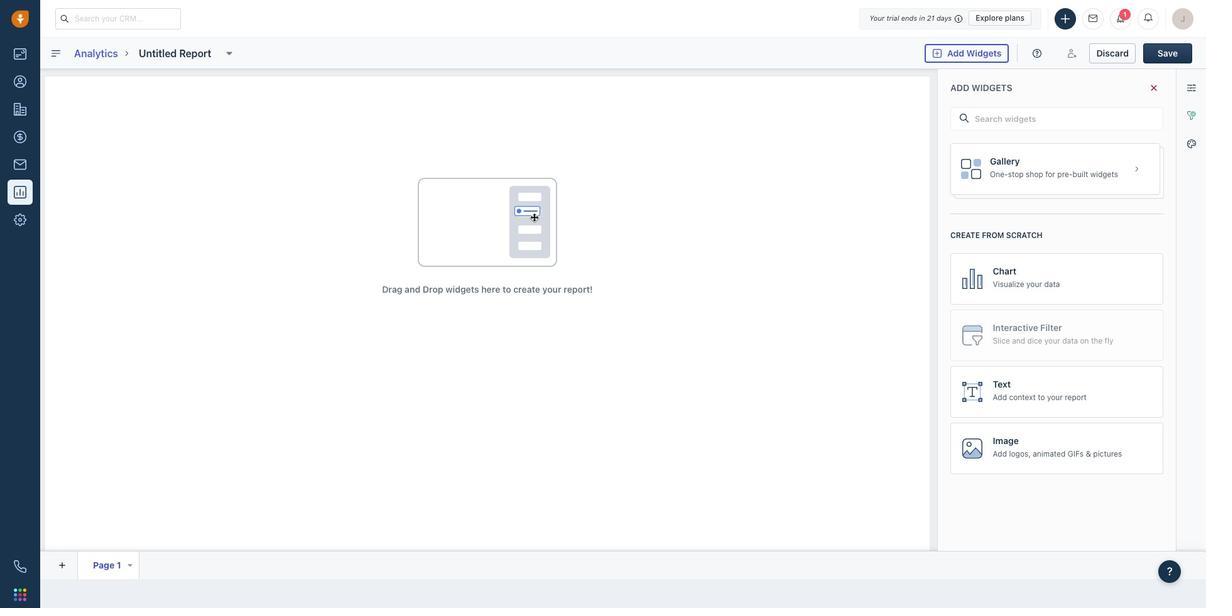 Task type: describe. For each thing, give the bounding box(es) containing it.
freshworks switcher image
[[14, 589, 26, 601]]

1
[[1124, 10, 1128, 18]]

explore plans
[[976, 13, 1025, 23]]



Task type: vqa. For each thing, say whether or not it's contained in the screenshot.
Payment And Billing Apps
no



Task type: locate. For each thing, give the bounding box(es) containing it.
trial
[[887, 14, 900, 22]]

phone element
[[8, 554, 33, 580]]

phone image
[[14, 561, 26, 573]]

your
[[870, 14, 885, 22]]

in
[[920, 14, 926, 22]]

explore
[[976, 13, 1004, 23]]

21
[[928, 14, 935, 22]]

Search your CRM... text field
[[55, 8, 181, 29]]

1 link
[[1111, 8, 1132, 29]]

plans
[[1006, 13, 1025, 23]]

ends
[[902, 14, 918, 22]]

days
[[937, 14, 952, 22]]

explore plans link
[[969, 11, 1032, 26]]

your trial ends in 21 days
[[870, 14, 952, 22]]



